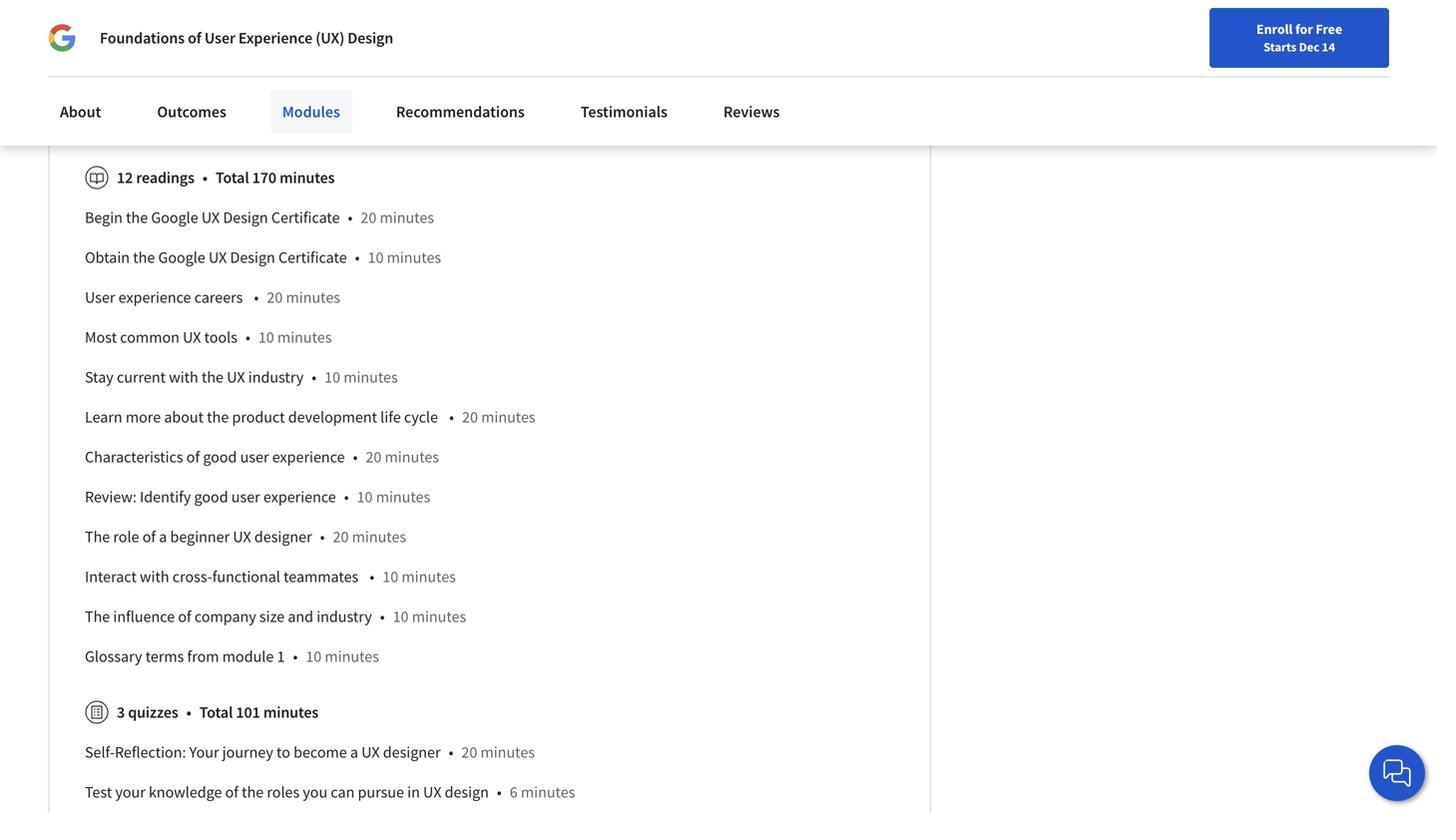 Task type: describe. For each thing, give the bounding box(es) containing it.
test your knowledge of the roles you can pursue in ux design • 6 minutes
[[85, 783, 575, 803]]

4
[[330, 32, 338, 52]]

reflection:
[[115, 743, 186, 763]]

and
[[288, 607, 313, 627]]

free
[[1316, 20, 1342, 38]]

beginner
[[170, 527, 230, 547]]

cross-
[[172, 567, 212, 587]]

0 horizontal spatial user
[[85, 288, 115, 308]]

reviews
[[724, 102, 780, 122]]

current
[[117, 368, 166, 387]]

the right obtain
[[133, 248, 155, 268]]

12 readings
[[117, 168, 195, 188]]

obtain
[[85, 248, 130, 268]]

2 vertical spatial journey
[[222, 743, 273, 763]]

google for begin
[[151, 208, 198, 228]]

0 vertical spatial design
[[348, 28, 393, 48]]

for
[[1296, 20, 1313, 38]]

up:
[[125, 112, 146, 132]]

design left minute on the left top of page
[[338, 112, 382, 132]]

12
[[117, 168, 133, 188]]

in
[[407, 783, 420, 803]]

0 vertical spatial designer
[[254, 527, 312, 547]]

• total 170 minutes
[[203, 168, 335, 188]]

interact with cross-functional teammates • 10 minutes
[[85, 567, 456, 587]]

good for identify
[[194, 487, 228, 507]]

about
[[60, 102, 101, 122]]

mike - a ux design career journey • 3 minutes
[[85, 72, 391, 92]]

your
[[189, 743, 219, 763]]

functional
[[212, 567, 280, 587]]

starts
[[1264, 39, 1297, 55]]

product
[[232, 407, 285, 427]]

ux right juan
[[141, 32, 160, 52]]

modules
[[282, 102, 340, 122]]

170
[[252, 168, 276, 188]]

ux up obtain the google ux design certificate • 10 minutes
[[201, 208, 220, 228]]

experience for review: identify good user experience
[[263, 487, 336, 507]]

of right knowledge
[[225, 783, 239, 803]]

quizzes
[[128, 703, 178, 723]]

testimonials
[[581, 102, 668, 122]]

coursera image
[[24, 16, 151, 48]]

reviews link
[[712, 90, 792, 134]]

certificate for begin the google ux design certificate
[[271, 208, 340, 228]]

tools
[[204, 328, 238, 348]]

interact
[[85, 567, 137, 587]]

about
[[164, 407, 204, 427]]

1 vertical spatial with
[[140, 567, 169, 587]]

juan - a ux design career journey • 4 minutes
[[85, 32, 396, 52]]

review: identify good user experience • 10 minutes
[[85, 487, 430, 507]]

the influence of company size and industry • 10 minutes
[[85, 607, 466, 627]]

google image
[[48, 24, 76, 52]]

begin the google ux design certificate • 20 minutes
[[85, 208, 434, 228]]

6
[[510, 783, 518, 803]]

terms
[[145, 647, 184, 667]]

influence
[[113, 607, 175, 627]]

the down "most common ux tools • 10 minutes"
[[202, 368, 224, 387]]

google for obtain
[[158, 248, 205, 268]]

design up outcomes
[[161, 72, 205, 92]]

(ux)
[[316, 28, 345, 48]]

common
[[120, 328, 180, 348]]

roles
[[267, 783, 300, 803]]

design up mike - a ux design career journey • 3 minutes
[[163, 32, 207, 52]]

ux left the tools
[[183, 328, 201, 348]]

glossary terms from module 1 • 10 minutes
[[85, 647, 379, 667]]

of right influence
[[178, 607, 191, 627]]

0 horizontal spatial 1
[[277, 647, 285, 667]]

the role of a beginner ux designer • 20 minutes
[[85, 527, 406, 547]]

life
[[380, 407, 401, 427]]

test
[[85, 783, 112, 803]]

introducing
[[149, 112, 227, 132]]

total for total 101 minutes
[[199, 703, 233, 723]]

ux right in
[[423, 783, 442, 803]]

recommendations
[[396, 102, 525, 122]]

chat with us image
[[1381, 758, 1413, 790]]

career for juan - a ux design career journey
[[210, 32, 252, 52]]

more
[[126, 407, 161, 427]]

about link
[[48, 90, 113, 134]]

experience for wrap-up: introducing user experience design
[[262, 112, 335, 132]]

user for of
[[240, 447, 269, 467]]

wrap-up: introducing user experience design • 1 minute
[[85, 112, 465, 132]]

readings
[[136, 168, 195, 188]]

1 horizontal spatial 3
[[325, 72, 333, 92]]

size
[[259, 607, 285, 627]]

of right foundations
[[188, 28, 201, 48]]

can
[[331, 783, 355, 803]]

- for mike
[[119, 72, 124, 92]]

module
[[222, 647, 274, 667]]

career for mike - a ux design career journey
[[208, 72, 250, 92]]

begin
[[85, 208, 123, 228]]

experience up common
[[118, 288, 191, 308]]

stay current with the ux industry • 10 minutes
[[85, 368, 398, 387]]

ux up pursue
[[362, 743, 380, 763]]

the right begin
[[126, 208, 148, 228]]

development
[[288, 407, 377, 427]]



Task type: locate. For each thing, give the bounding box(es) containing it.
2 vertical spatial design
[[230, 248, 275, 268]]

user for identify
[[231, 487, 260, 507]]

1 vertical spatial designer
[[383, 743, 441, 763]]

user
[[230, 112, 259, 132], [240, 447, 269, 467], [231, 487, 260, 507]]

the for the role of a beginner ux designer
[[85, 527, 110, 547]]

industry up product
[[248, 368, 304, 387]]

1 vertical spatial good
[[194, 487, 228, 507]]

total left 170
[[216, 168, 249, 188]]

design up obtain the google ux design certificate • 10 minutes
[[223, 208, 268, 228]]

a
[[159, 527, 167, 547], [350, 743, 358, 763]]

1 vertical spatial user
[[85, 288, 115, 308]]

0 vertical spatial career
[[210, 32, 252, 52]]

experience down learn more about the product development life cycle • 20 minutes
[[272, 447, 345, 467]]

1 vertical spatial -
[[119, 72, 124, 92]]

become
[[294, 743, 347, 763]]

a right role
[[159, 527, 167, 547]]

journey for juan - a ux design career journey
[[255, 32, 306, 52]]

the left roles
[[242, 783, 264, 803]]

a for juan
[[129, 32, 138, 52]]

user up review: identify good user experience • 10 minutes
[[240, 447, 269, 467]]

obtain the google ux design certificate • 10 minutes
[[85, 248, 441, 268]]

ux up functional
[[233, 527, 251, 547]]

2 the from the top
[[85, 607, 110, 627]]

designer up in
[[383, 743, 441, 763]]

of right role
[[142, 527, 156, 547]]

user up mike - a ux design career journey • 3 minutes
[[204, 28, 235, 48]]

a right become
[[350, 743, 358, 763]]

0 vertical spatial the
[[85, 527, 110, 547]]

- right the mike
[[119, 72, 124, 92]]

teammates
[[284, 567, 359, 587]]

dec
[[1299, 39, 1320, 55]]

0 horizontal spatial designer
[[254, 527, 312, 547]]

outcomes
[[157, 102, 226, 122]]

career
[[210, 32, 252, 52], [208, 72, 250, 92]]

good for of
[[203, 447, 237, 467]]

1 vertical spatial google
[[158, 248, 205, 268]]

1 the from the top
[[85, 527, 110, 547]]

1
[[407, 112, 414, 132], [277, 647, 285, 667]]

• total 101 minutes
[[186, 703, 319, 723]]

the right about
[[207, 407, 229, 427]]

journey for mike - a ux design career journey
[[253, 72, 304, 92]]

characteristics of good user experience • 20 minutes
[[85, 447, 439, 467]]

to
[[277, 743, 290, 763]]

self-reflection: your journey to become a ux designer • 20 minutes
[[85, 743, 535, 763]]

certificate for obtain the google ux design certificate
[[278, 248, 347, 268]]

3 up modules
[[325, 72, 333, 92]]

- right juan
[[121, 32, 126, 52]]

total
[[216, 168, 249, 188], [199, 703, 233, 723]]

user for up:
[[230, 112, 259, 132]]

user up most
[[85, 288, 115, 308]]

journey up wrap-up: introducing user experience design • 1 minute
[[253, 72, 304, 92]]

experience
[[262, 112, 335, 132], [118, 288, 191, 308], [272, 447, 345, 467], [263, 487, 336, 507]]

learn
[[85, 407, 122, 427]]

mike
[[85, 72, 116, 92]]

design for begin the google ux design certificate
[[223, 208, 268, 228]]

design for obtain the google ux design certificate
[[230, 248, 275, 268]]

self-
[[85, 743, 115, 763]]

0 horizontal spatial a
[[159, 527, 167, 547]]

journey
[[255, 32, 306, 52], [253, 72, 304, 92], [222, 743, 273, 763]]

enroll for free starts dec 14
[[1257, 20, 1342, 55]]

enroll
[[1257, 20, 1293, 38]]

user up the role of a beginner ux designer • 20 minutes
[[231, 487, 260, 507]]

of down about
[[186, 447, 200, 467]]

good
[[203, 447, 237, 467], [194, 487, 228, 507]]

1 vertical spatial total
[[199, 703, 233, 723]]

career down juan - a ux design career journey • 4 minutes
[[208, 72, 250, 92]]

1 vertical spatial certificate
[[278, 248, 347, 268]]

pursue
[[358, 783, 404, 803]]

10
[[368, 248, 384, 268], [258, 328, 274, 348], [325, 368, 340, 387], [357, 487, 373, 507], [383, 567, 398, 587], [393, 607, 409, 627], [306, 647, 322, 667]]

careers
[[194, 288, 243, 308]]

1 vertical spatial a
[[127, 72, 136, 92]]

0 vertical spatial user
[[204, 28, 235, 48]]

1 vertical spatial design
[[223, 208, 268, 228]]

1 vertical spatial career
[[208, 72, 250, 92]]

designer
[[254, 527, 312, 547], [383, 743, 441, 763]]

glossary
[[85, 647, 142, 667]]

1 vertical spatial a
[[350, 743, 358, 763]]

review:
[[85, 487, 137, 507]]

knowledge
[[149, 783, 222, 803]]

-
[[121, 32, 126, 52], [119, 72, 124, 92]]

with left cross-
[[140, 567, 169, 587]]

0 vertical spatial a
[[159, 527, 167, 547]]

journey left (ux)
[[255, 32, 306, 52]]

from
[[187, 647, 219, 667]]

0 vertical spatial good
[[203, 447, 237, 467]]

a for mike
[[127, 72, 136, 92]]

certificate down • total 170 minutes
[[271, 208, 340, 228]]

1 horizontal spatial industry
[[317, 607, 372, 627]]

a right the mike
[[127, 72, 136, 92]]

foundations
[[100, 28, 185, 48]]

0 vertical spatial a
[[129, 32, 138, 52]]

identify
[[140, 487, 191, 507]]

0 horizontal spatial industry
[[248, 368, 304, 387]]

1 horizontal spatial user
[[204, 28, 235, 48]]

the for the influence of company size and industry
[[85, 607, 110, 627]]

most
[[85, 328, 117, 348]]

stay
[[85, 368, 114, 387]]

0 vertical spatial industry
[[248, 368, 304, 387]]

modules link
[[270, 90, 352, 134]]

ux up careers
[[209, 248, 227, 268]]

design left 6
[[445, 783, 489, 803]]

0 vertical spatial user
[[230, 112, 259, 132]]

the
[[126, 208, 148, 228], [133, 248, 155, 268], [202, 368, 224, 387], [207, 407, 229, 427], [242, 783, 264, 803]]

2 vertical spatial user
[[231, 487, 260, 507]]

google up user experience careers • 20 minutes
[[158, 248, 205, 268]]

foundations of user experience (ux) design
[[100, 28, 393, 48]]

design
[[348, 28, 393, 48], [223, 208, 268, 228], [230, 248, 275, 268]]

0 vertical spatial certificate
[[271, 208, 340, 228]]

3
[[325, 72, 333, 92], [117, 703, 125, 723]]

industry right and
[[317, 607, 372, 627]]

0 vertical spatial with
[[169, 368, 198, 387]]

of
[[188, 28, 201, 48], [186, 447, 200, 467], [142, 527, 156, 547], [178, 607, 191, 627], [225, 783, 239, 803]]

3 quizzes
[[117, 703, 178, 723]]

with up about
[[169, 368, 198, 387]]

0 vertical spatial google
[[151, 208, 198, 228]]

the left role
[[85, 527, 110, 547]]

- for juan
[[121, 32, 126, 52]]

experience up • total 170 minutes
[[262, 112, 335, 132]]

1 vertical spatial user
[[240, 447, 269, 467]]

1 horizontal spatial a
[[350, 743, 358, 763]]

recommendations link
[[384, 90, 537, 134]]

a
[[129, 32, 138, 52], [127, 72, 136, 92]]

user experience careers • 20 minutes
[[85, 288, 340, 308]]

1 vertical spatial the
[[85, 607, 110, 627]]

good up beginner
[[194, 487, 228, 507]]

company
[[195, 607, 256, 627]]

0 vertical spatial total
[[216, 168, 249, 188]]

1 horizontal spatial 1
[[407, 112, 414, 132]]

1 vertical spatial journey
[[253, 72, 304, 92]]

testimonials link
[[569, 90, 680, 134]]

journey left to
[[222, 743, 273, 763]]

the
[[85, 527, 110, 547], [85, 607, 110, 627]]

a right juan
[[129, 32, 138, 52]]

1 horizontal spatial designer
[[383, 743, 441, 763]]

career up mike - a ux design career journey • 3 minutes
[[210, 32, 252, 52]]

0 horizontal spatial 3
[[117, 703, 125, 723]]

0 vertical spatial journey
[[255, 32, 306, 52]]

3 left quizzes
[[117, 703, 125, 723]]

google down readings
[[151, 208, 198, 228]]

juan
[[85, 32, 118, 52]]

role
[[113, 527, 139, 547]]

certificate
[[271, 208, 340, 228], [278, 248, 347, 268]]

the down interact
[[85, 607, 110, 627]]

wrap-
[[85, 112, 125, 132]]

you
[[303, 783, 328, 803]]

menu item
[[1077, 20, 1205, 85]]

outcomes link
[[145, 90, 238, 134]]

learn more about the product development life cycle • 20 minutes
[[85, 407, 536, 427]]

0 vertical spatial 3
[[325, 72, 333, 92]]

total for total 170 minutes
[[216, 168, 249, 188]]

your
[[115, 783, 146, 803]]

total left 101
[[199, 703, 233, 723]]

1 vertical spatial industry
[[317, 607, 372, 627]]

designer up the interact with cross-functional teammates • 10 minutes
[[254, 527, 312, 547]]

ux down the tools
[[227, 368, 245, 387]]

minute
[[418, 112, 465, 132]]

characteristics
[[85, 447, 183, 467]]

experience
[[238, 28, 313, 48]]

•
[[317, 32, 322, 52], [312, 72, 317, 92], [394, 112, 399, 132], [203, 168, 208, 188], [348, 208, 353, 228], [355, 248, 360, 268], [254, 288, 259, 308], [246, 328, 250, 348], [312, 368, 317, 387], [449, 407, 454, 427], [353, 447, 358, 467], [344, 487, 349, 507], [320, 527, 325, 547], [370, 567, 375, 587], [380, 607, 385, 627], [293, 647, 298, 667], [186, 703, 191, 723], [449, 743, 454, 763], [497, 783, 502, 803]]

most common ux tools • 10 minutes
[[85, 328, 332, 348]]

1 vertical spatial 1
[[277, 647, 285, 667]]

good down about
[[203, 447, 237, 467]]

0 vertical spatial 1
[[407, 112, 414, 132]]

cycle
[[404, 407, 438, 427]]

user down mike - a ux design career journey • 3 minutes
[[230, 112, 259, 132]]

1 right module on the left of page
[[277, 647, 285, 667]]

None search field
[[284, 12, 614, 52]]

ux up up: on the top left
[[139, 72, 157, 92]]

101
[[236, 703, 260, 723]]

14
[[1322, 39, 1335, 55]]

1 left minute on the left top of page
[[407, 112, 414, 132]]

experience for characteristics of good user experience
[[272, 447, 345, 467]]

1 vertical spatial 3
[[117, 703, 125, 723]]

design down begin the google ux design certificate • 20 minutes
[[230, 248, 275, 268]]

experience down characteristics of good user experience • 20 minutes
[[263, 487, 336, 507]]

design
[[163, 32, 207, 52], [161, 72, 205, 92], [338, 112, 382, 132], [445, 783, 489, 803]]

certificate down begin the google ux design certificate • 20 minutes
[[278, 248, 347, 268]]

0 vertical spatial -
[[121, 32, 126, 52]]

design right the 4
[[348, 28, 393, 48]]



Task type: vqa. For each thing, say whether or not it's contained in the screenshot.
the Certificate for Obtain the Google UX Design Certificate
yes



